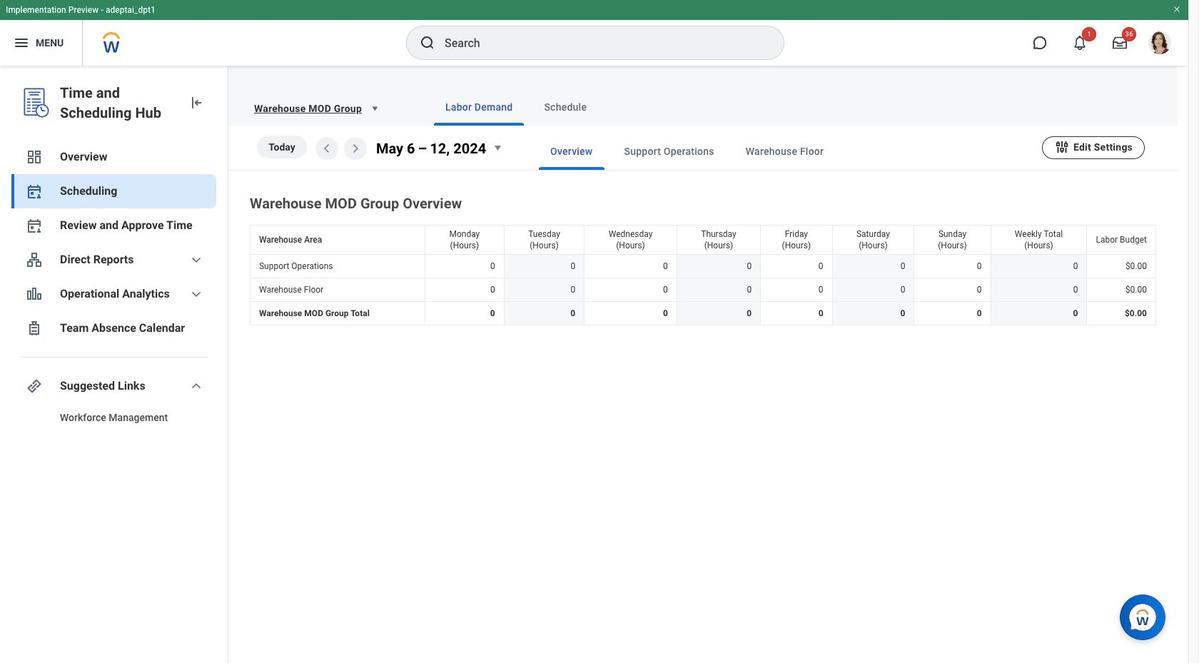 Task type: describe. For each thing, give the bounding box(es) containing it.
1 calendar user solid image from the top
[[26, 183, 43, 200]]

chevron left small image
[[319, 140, 336, 157]]

inbox large image
[[1113, 36, 1128, 50]]

navigation pane region
[[0, 66, 229, 663]]

dashboard image
[[26, 149, 43, 166]]

justify image
[[13, 34, 30, 51]]

caret down small image
[[489, 139, 506, 156]]

Search Workday  search field
[[445, 27, 755, 59]]

chevron right small image
[[347, 140, 364, 157]]

2 calendar user solid image from the top
[[26, 217, 43, 234]]



Task type: vqa. For each thing, say whether or not it's contained in the screenshot.
CARET DOWN SMALL image
yes



Task type: locate. For each thing, give the bounding box(es) containing it.
notifications large image
[[1073, 36, 1088, 50]]

chevron down small image
[[188, 378, 205, 395]]

view team image
[[26, 251, 43, 269]]

link image
[[26, 378, 43, 395]]

tab panel
[[229, 126, 1178, 329]]

0 vertical spatial tab list
[[406, 89, 1161, 126]]

tab list
[[406, 89, 1161, 126], [511, 133, 1043, 170]]

1 vertical spatial calendar user solid image
[[26, 217, 43, 234]]

profile logan mcneil image
[[1149, 31, 1172, 57]]

calendar user solid image down dashboard icon
[[26, 183, 43, 200]]

calendar user solid image up view team icon
[[26, 217, 43, 234]]

close environment banner image
[[1173, 5, 1182, 14]]

caret down small image
[[368, 101, 382, 116]]

time and scheduling hub element
[[60, 83, 176, 123]]

1 vertical spatial tab list
[[511, 133, 1043, 170]]

0 vertical spatial calendar user solid image
[[26, 183, 43, 200]]

transformation import image
[[188, 94, 205, 111]]

task timeoff image
[[26, 320, 43, 337]]

search image
[[419, 34, 436, 51]]

configure image
[[1055, 139, 1071, 155]]

calendar user solid image
[[26, 183, 43, 200], [26, 217, 43, 234]]

banner
[[0, 0, 1189, 66]]

chart image
[[26, 286, 43, 303]]



